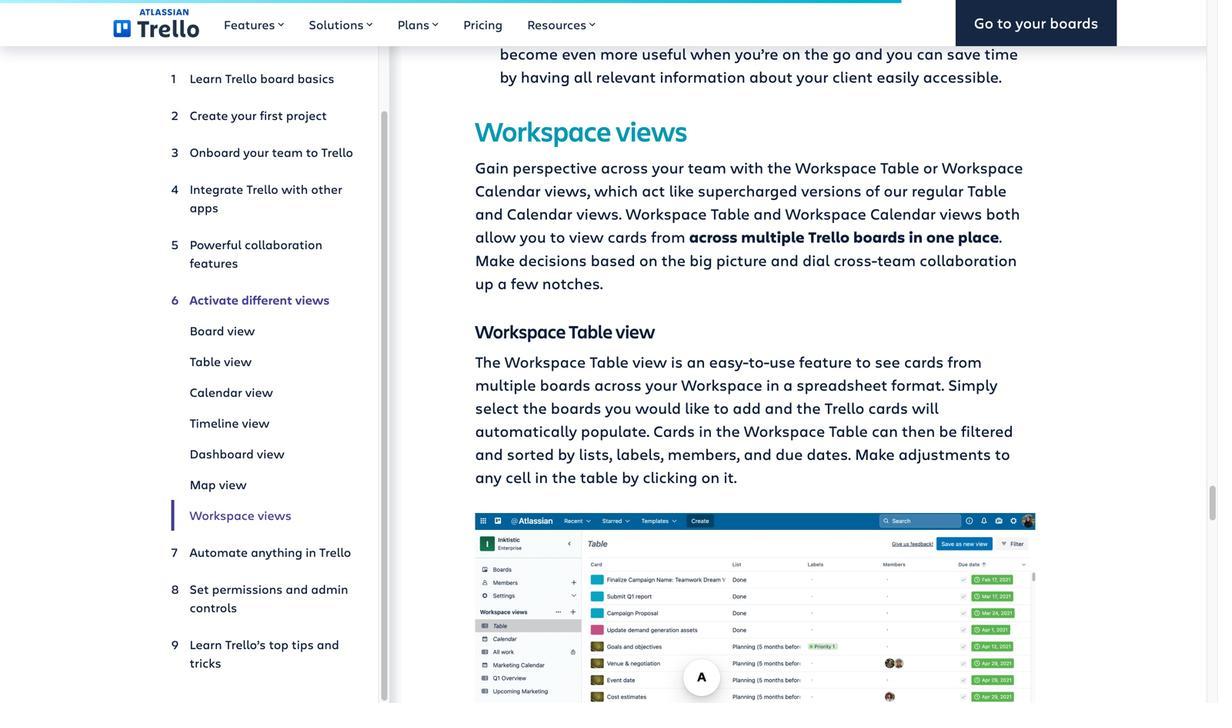 Task type: describe. For each thing, give the bounding box(es) containing it.
0 vertical spatial workspace views
[[475, 113, 688, 149]]

getting started with trello
[[171, 2, 333, 50]]

perspective
[[513, 157, 597, 178]]

calendar down our
[[871, 203, 936, 224]]

map view is also available on mobile through the trello app. location-based projects or services become even more useful when you're on the go and you can save time by having all relevant information about your client easily accessible.
[[500, 0, 1020, 87]]

timeline view link
[[171, 408, 354, 439]]

and inside map view is also available on mobile through the trello app. location-based projects or services become even more useful when you're on the go and you can save time by having all relevant information about your client easily accessible.
[[855, 43, 883, 64]]

decisions
[[519, 250, 587, 271]]

would
[[636, 398, 681, 418]]

1 vertical spatial cards
[[904, 351, 944, 372]]

by inside map view is also available on mobile through the trello app. location-based projects or services become even more useful when you're on the go and you can save time by having all relevant information about your client easily accessible.
[[500, 66, 517, 87]]

pricing
[[463, 16, 503, 33]]

view for dashboard view
[[257, 446, 285, 462]]

use
[[770, 351, 796, 372]]

like inside "workspace table view the workspace table view is an easy-to-use feature to see cards from multiple boards across your workspace in a spreadsheet format. simply select the boards you would like to add and the trello cards will automatically populate. cards in the workspace table can then be filtered and sorted by lists, labels, members, and due dates. make adjustments to any cell in the table by clicking on it."
[[685, 398, 710, 418]]

based inside . make decisions based on the big picture and dial cross-team collaboration up a few notches.
[[591, 250, 636, 271]]

gain perspective across your team with the workspace table or workspace calendar views, which act like supercharged versions of our regular table and calendar views. workspace table and workspace calendar views both allow you to view cards from
[[475, 157, 1023, 247]]

1 vertical spatial workspace views
[[190, 507, 292, 524]]

trello inside getting started with trello
[[171, 26, 216, 50]]

a inside "workspace table view the workspace table view is an easy-to-use feature to see cards from multiple boards across your workspace in a spreadsheet format. simply select the boards you would like to add and the trello cards will automatically populate. cards in the workspace table can then be filtered and sorted by lists, labels, members, and due dates. make adjustments to any cell in the table by clicking on it."
[[784, 375, 793, 395]]

gain
[[475, 157, 509, 178]]

set
[[190, 581, 209, 598]]

powerful
[[190, 236, 242, 253]]

learn trello's top tips and tricks link
[[171, 630, 354, 679]]

calendar up timeline
[[190, 384, 242, 401]]

even
[[562, 43, 597, 64]]

activate different views link
[[171, 285, 354, 316]]

go
[[833, 43, 851, 64]]

board
[[190, 323, 224, 339]]

relevant
[[596, 66, 656, 87]]

0 horizontal spatial team
[[272, 144, 303, 160]]

about
[[750, 66, 793, 87]]

table up populate.
[[590, 351, 629, 372]]

features
[[190, 255, 238, 271]]

project
[[286, 107, 327, 124]]

to down filtered
[[995, 444, 1011, 465]]

board
[[260, 70, 294, 87]]

view for map view is also available on mobile through the trello app. location-based projects or services become even more useful when you're on the go and you can save time by having all relevant information about your client easily accessible.
[[842, 0, 876, 17]]

with inside "gain perspective across your team with the workspace table or workspace calendar views, which act like supercharged versions of our regular table and calendar views. workspace table and workspace calendar views both allow you to view cards from"
[[731, 157, 764, 178]]

select
[[475, 398, 519, 418]]

and inside the set permissions and admin controls
[[286, 581, 308, 598]]

workspace up perspective at left top
[[475, 113, 611, 149]]

1 vertical spatial by
[[558, 444, 575, 465]]

with for integrate trello with other apps
[[282, 181, 308, 197]]

labels,
[[617, 444, 664, 465]]

having
[[521, 66, 570, 87]]

trello up admin
[[319, 544, 351, 561]]

integrate trello with other apps link
[[171, 174, 354, 223]]

workspace down act
[[626, 203, 707, 224]]

view for board view
[[227, 323, 255, 339]]

map for map view is also available on mobile through the trello app. location-based projects or services become even more useful when you're on the go and you can save time by having all relevant information about your client easily accessible.
[[805, 0, 838, 17]]

views right different
[[295, 292, 330, 308]]

map for map view
[[190, 476, 216, 493]]

both
[[986, 203, 1020, 224]]

you inside map view is also available on mobile through the trello app. location-based projects or services become even more useful when you're on the go and you can save time by having all relevant information about your client easily accessible.
[[887, 43, 913, 64]]

projects
[[839, 20, 898, 41]]

feature
[[799, 351, 852, 372]]

up
[[475, 273, 494, 294]]

more
[[600, 43, 638, 64]]

place
[[958, 227, 999, 248]]

workspace down map view
[[190, 507, 255, 524]]

started
[[235, 2, 293, 26]]

activate
[[190, 292, 239, 308]]

trello inside "workspace table view the workspace table view is an easy-to-use feature to see cards from multiple boards across your workspace in a spreadsheet format. simply select the boards you would like to add and the trello cards will automatically populate. cards in the workspace table can then be filtered and sorted by lists, labels, members, and due dates. make adjustments to any cell in the table by clicking on it."
[[825, 398, 865, 418]]

2 vertical spatial by
[[622, 467, 639, 488]]

first
[[260, 107, 283, 124]]

set permissions and admin controls
[[190, 581, 348, 616]]

your inside onboard your team to trello link
[[243, 144, 269, 160]]

is inside map view is also available on mobile through the trello app. location-based projects or services become even more useful when you're on the go and you can save time by having all relevant information about your client easily accessible.
[[880, 0, 892, 17]]

the up the more
[[616, 20, 640, 41]]

across inside "gain perspective across your team with the workspace table or workspace calendar views, which act like supercharged versions of our regular table and calendar views. workspace table and workspace calendar views both allow you to view cards from"
[[601, 157, 648, 178]]

few
[[511, 273, 539, 294]]

different
[[242, 292, 292, 308]]

spreadsheet
[[797, 375, 888, 395]]

atlassian trello image
[[114, 9, 199, 38]]

time
[[985, 43, 1018, 64]]

mobile
[[500, 20, 550, 41]]

or inside map view is also available on mobile through the trello app. location-based projects or services become even more useful when you're on the go and you can save time by having all relevant information about your client easily accessible.
[[901, 20, 916, 41]]

permissions
[[212, 581, 283, 598]]

available
[[931, 0, 998, 17]]

go to your boards link
[[956, 0, 1117, 46]]

and down supercharged
[[754, 203, 782, 224]]

like inside "gain perspective across your team with the workspace table or workspace calendar views, which act like supercharged versions of our regular table and calendar views. workspace table and workspace calendar views both allow you to view cards from"
[[669, 180, 694, 201]]

and right "add"
[[765, 398, 793, 418]]

on right go on the right of page
[[1002, 0, 1020, 17]]

resources button
[[515, 0, 608, 46]]

resources
[[527, 16, 587, 33]]

in left one
[[909, 227, 923, 248]]

to inside go to your boards link
[[998, 13, 1012, 33]]

getting started with trello link
[[171, 2, 354, 57]]

views,
[[545, 180, 591, 201]]

workspace down versions
[[786, 203, 867, 224]]

getting
[[171, 2, 232, 26]]

learn for learn trello board basics
[[190, 70, 222, 87]]

dial
[[803, 250, 830, 271]]

trello left board
[[225, 70, 257, 87]]

of
[[866, 180, 880, 201]]

cell
[[506, 467, 531, 488]]

learn trello's top tips and tricks
[[190, 637, 339, 672]]

your inside "workspace table view the workspace table view is an easy-to-use feature to see cards from multiple boards across your workspace in a spreadsheet format. simply select the boards you would like to add and the trello cards will automatically populate. cards in the workspace table can then be filtered and sorted by lists, labels, members, and due dates. make adjustments to any cell in the table by clicking on it."
[[646, 375, 678, 395]]

1 vertical spatial across
[[689, 227, 738, 248]]

table down supercharged
[[711, 203, 750, 224]]

timeline view
[[190, 415, 270, 431]]

all
[[574, 66, 592, 87]]

across inside "workspace table view the workspace table view is an easy-to-use feature to see cards from multiple boards across your workspace in a spreadsheet format. simply select the boards you would like to add and the trello cards will automatically populate. cards in the workspace table can then be filtered and sorted by lists, labels, members, and due dates. make adjustments to any cell in the table by clicking on it."
[[595, 375, 642, 395]]

solutions button
[[297, 0, 385, 46]]

collaboration inside powerful collaboration features
[[245, 236, 323, 253]]

on inside . make decisions based on the big picture and dial cross-team collaboration up a few notches.
[[639, 250, 658, 271]]

you inside "workspace table view the workspace table view is an easy-to-use feature to see cards from multiple boards across your workspace in a spreadsheet format. simply select the boards you would like to add and the trello cards will automatically populate. cards in the workspace table can then be filtered and sorted by lists, labels, members, and due dates. make adjustments to any cell in the table by clicking on it."
[[605, 398, 632, 418]]

features
[[224, 16, 275, 33]]

go
[[974, 13, 994, 33]]

information
[[660, 66, 746, 87]]

plans
[[398, 16, 430, 33]]

create
[[190, 107, 228, 124]]

learn trello board basics link
[[171, 63, 354, 94]]

in right anything
[[306, 544, 316, 561]]

workspace up due
[[744, 421, 825, 442]]

act
[[642, 180, 665, 201]]

when
[[691, 43, 731, 64]]

table up dates.
[[829, 421, 868, 442]]

members,
[[668, 444, 740, 465]]

board view link
[[171, 316, 354, 346]]

table up both
[[968, 180, 1007, 201]]

team inside . make decisions based on the big picture and dial cross-team collaboration up a few notches.
[[878, 250, 916, 271]]

trello up other
[[321, 144, 353, 160]]

from inside "gain perspective across your team with the workspace table or workspace calendar views, which act like supercharged versions of our regular table and calendar views. workspace table and workspace calendar views both allow you to view cards from"
[[651, 226, 686, 247]]

cross-
[[834, 250, 878, 271]]

workspace down easy-
[[682, 375, 763, 395]]

onboard
[[190, 144, 240, 160]]

features button
[[212, 0, 297, 46]]

filtered
[[961, 421, 1014, 442]]

it.
[[724, 467, 737, 488]]



Task type: vqa. For each thing, say whether or not it's contained in the screenshot.
as
no



Task type: locate. For each thing, give the bounding box(es) containing it.
1 vertical spatial you
[[520, 226, 546, 247]]

across up the which
[[601, 157, 648, 178]]

based inside map view is also available on mobile through the trello app. location-based projects or services become even more useful when you're on the go and you can save time by having all relevant information about your client easily accessible.
[[790, 20, 835, 41]]

0 horizontal spatial from
[[651, 226, 686, 247]]

view
[[842, 0, 876, 17], [569, 226, 604, 247], [616, 320, 655, 344], [227, 323, 255, 339], [633, 351, 667, 372], [224, 353, 252, 370], [245, 384, 273, 401], [242, 415, 270, 431], [257, 446, 285, 462], [219, 476, 247, 493]]

basics
[[298, 70, 335, 87]]

learn for learn trello's top tips and tricks
[[190, 637, 222, 653]]

cards up format.
[[904, 351, 944, 372]]

1 horizontal spatial a
[[784, 375, 793, 395]]

app.
[[687, 20, 718, 41]]

map up go
[[805, 0, 838, 17]]

your inside map view is also available on mobile through the trello app. location-based projects or services become even more useful when you're on the go and you can save time by having all relevant information about your client easily accessible.
[[797, 66, 829, 87]]

on left "big"
[[639, 250, 658, 271]]

0 horizontal spatial is
[[671, 351, 683, 372]]

0 horizontal spatial collaboration
[[245, 236, 323, 253]]

views down map view link
[[258, 507, 292, 524]]

activate different views
[[190, 292, 330, 308]]

across up "big"
[[689, 227, 738, 248]]

easily
[[877, 66, 920, 87]]

workspace views link
[[171, 500, 354, 531]]

client
[[833, 66, 873, 87]]

calendar down views, at the left
[[507, 203, 573, 224]]

you up populate.
[[605, 398, 632, 418]]

an
[[687, 351, 706, 372]]

can inside "workspace table view the workspace table view is an easy-to-use feature to see cards from multiple boards across your workspace in a spreadsheet format. simply select the boards you would like to add and the trello cards will automatically populate. cards in the workspace table can then be filtered and sorted by lists, labels, members, and due dates. make adjustments to any cell in the table by clicking on it."
[[872, 421, 898, 442]]

1 vertical spatial from
[[948, 351, 982, 372]]

1 horizontal spatial by
[[558, 444, 575, 465]]

2 vertical spatial cards
[[869, 398, 908, 418]]

with for getting started with trello
[[296, 2, 333, 26]]

table down board
[[190, 353, 221, 370]]

trello inside map view is also available on mobile through the trello app. location-based projects or services become even more useful when you're on the go and you can save time by having all relevant information about your client easily accessible.
[[644, 20, 684, 41]]

views.
[[577, 203, 622, 224]]

on up about
[[783, 43, 801, 64]]

and
[[855, 43, 883, 64], [475, 203, 503, 224], [754, 203, 782, 224], [771, 250, 799, 271], [765, 398, 793, 418], [475, 444, 503, 465], [744, 444, 772, 465], [286, 581, 308, 598], [317, 637, 339, 653]]

cards left will
[[869, 398, 908, 418]]

make
[[475, 250, 515, 271], [855, 444, 895, 465]]

table up our
[[881, 157, 920, 178]]

with inside integrate trello with other apps
[[282, 181, 308, 197]]

trello's
[[225, 637, 266, 653]]

by left lists,
[[558, 444, 575, 465]]

with inside getting started with trello
[[296, 2, 333, 26]]

in up members,
[[699, 421, 712, 442]]

trello up useful
[[644, 20, 684, 41]]

cards inside "gain perspective across your team with the workspace table or workspace calendar views, which act like supercharged versions of our regular table and calendar views. workspace table and workspace calendar views both allow you to view cards from"
[[608, 226, 647, 247]]

1 horizontal spatial make
[[855, 444, 895, 465]]

clicking
[[643, 467, 698, 488]]

go to your boards
[[974, 13, 1099, 33]]

0 vertical spatial is
[[880, 0, 892, 17]]

is left an
[[671, 351, 683, 372]]

add
[[733, 398, 761, 418]]

versions
[[802, 180, 862, 201]]

team down first
[[272, 144, 303, 160]]

workspace up regular
[[942, 157, 1023, 178]]

make right dates.
[[855, 444, 895, 465]]

0 horizontal spatial multiple
[[475, 375, 536, 395]]

to inside "gain perspective across your team with the workspace table or workspace calendar views, which act like supercharged versions of our regular table and calendar views. workspace table and workspace calendar views both allow you to view cards from"
[[550, 226, 565, 247]]

can
[[917, 43, 943, 64], [872, 421, 898, 442]]

table
[[881, 157, 920, 178], [968, 180, 1007, 201], [711, 203, 750, 224], [569, 320, 613, 344], [590, 351, 629, 372], [190, 353, 221, 370], [829, 421, 868, 442]]

0 horizontal spatial by
[[500, 66, 517, 87]]

learn trello board basics
[[190, 70, 335, 87]]

across multiple trello boards in one place
[[689, 227, 999, 248]]

integrate trello with other apps
[[190, 181, 343, 216]]

0 vertical spatial or
[[901, 20, 916, 41]]

top
[[269, 637, 289, 653]]

to left "add"
[[714, 398, 729, 418]]

cards
[[608, 226, 647, 247], [904, 351, 944, 372], [869, 398, 908, 418]]

to down the project
[[306, 144, 318, 160]]

picture
[[716, 250, 767, 271]]

and left "dial"
[[771, 250, 799, 271]]

anything
[[251, 544, 303, 561]]

workspace views up perspective at left top
[[475, 113, 688, 149]]

view inside map view is also available on mobile through the trello app. location-based projects or services become even more useful when you're on the go and you can save time by having all relevant information about your client easily accessible.
[[842, 0, 876, 17]]

powerful collaboration features
[[190, 236, 323, 271]]

trello inside integrate trello with other apps
[[246, 181, 278, 197]]

by down become
[[500, 66, 517, 87]]

and left due
[[744, 444, 772, 465]]

your inside "gain perspective across your team with the workspace table or workspace calendar views, which act like supercharged versions of our regular table and calendar views. workspace table and workspace calendar views both allow you to view cards from"
[[652, 157, 684, 178]]

table down notches.
[[569, 320, 613, 344]]

to up 'decisions'
[[550, 226, 565, 247]]

controls
[[190, 600, 237, 616]]

0 vertical spatial from
[[651, 226, 686, 247]]

with
[[296, 2, 333, 26], [731, 157, 764, 178], [282, 181, 308, 197]]

the left go
[[805, 43, 829, 64]]

you up 'decisions'
[[520, 226, 546, 247]]

the inside "gain perspective across your team with the workspace table or workspace calendar views, which act like supercharged versions of our regular table and calendar views. workspace table and workspace calendar views both allow you to view cards from"
[[768, 157, 792, 178]]

collaboration down integrate trello with other apps
[[245, 236, 323, 253]]

multiple up the picture
[[741, 227, 805, 248]]

useful
[[642, 43, 687, 64]]

1 vertical spatial multiple
[[475, 375, 536, 395]]

0 vertical spatial with
[[296, 2, 333, 26]]

team up supercharged
[[688, 157, 727, 178]]

across
[[601, 157, 648, 178], [689, 227, 738, 248], [595, 375, 642, 395]]

your up time
[[1016, 13, 1047, 33]]

1 horizontal spatial multiple
[[741, 227, 805, 248]]

also
[[896, 0, 927, 17]]

notches.
[[542, 273, 603, 294]]

onboard your team to trello
[[190, 144, 353, 160]]

1 horizontal spatial map
[[805, 0, 838, 17]]

the up automatically
[[523, 398, 547, 418]]

your left first
[[231, 107, 257, 124]]

a
[[498, 273, 507, 294], [784, 375, 793, 395]]

page progress progress bar
[[0, 0, 902, 3]]

1 learn from the top
[[190, 70, 222, 87]]

0 vertical spatial across
[[601, 157, 648, 178]]

with right started
[[296, 2, 333, 26]]

see
[[875, 351, 901, 372]]

0 horizontal spatial can
[[872, 421, 898, 442]]

based
[[790, 20, 835, 41], [591, 250, 636, 271]]

will
[[912, 398, 939, 418]]

format.
[[892, 375, 945, 395]]

automate anything in trello
[[190, 544, 351, 561]]

you're
[[735, 43, 779, 64]]

adjustments
[[899, 444, 991, 465]]

view for table view
[[224, 353, 252, 370]]

based up go
[[790, 20, 835, 41]]

collaboration inside . make decisions based on the big picture and dial cross-team collaboration up a few notches.
[[920, 250, 1017, 271]]

view for timeline view
[[242, 415, 270, 431]]

dashboard
[[190, 446, 254, 462]]

0 vertical spatial learn
[[190, 70, 222, 87]]

2 horizontal spatial you
[[887, 43, 913, 64]]

the left table
[[552, 467, 576, 488]]

you up easily
[[887, 43, 913, 64]]

the left "big"
[[662, 250, 686, 271]]

1 vertical spatial map
[[190, 476, 216, 493]]

1 vertical spatial or
[[924, 157, 938, 178]]

workspace
[[475, 113, 611, 149], [796, 157, 877, 178], [942, 157, 1023, 178], [626, 203, 707, 224], [786, 203, 867, 224], [475, 320, 566, 344], [505, 351, 586, 372], [682, 375, 763, 395], [744, 421, 825, 442], [190, 507, 255, 524]]

0 horizontal spatial map
[[190, 476, 216, 493]]

1 horizontal spatial team
[[688, 157, 727, 178]]

and up the any
[[475, 444, 503, 465]]

simply
[[949, 375, 998, 395]]

our
[[884, 180, 908, 201]]

1 horizontal spatial collaboration
[[920, 250, 1017, 271]]

2 vertical spatial with
[[282, 181, 308, 197]]

your down create your first project
[[243, 144, 269, 160]]

0 horizontal spatial make
[[475, 250, 515, 271]]

2 horizontal spatial by
[[622, 467, 639, 488]]

1 vertical spatial based
[[591, 250, 636, 271]]

2 learn from the top
[[190, 637, 222, 653]]

1 vertical spatial make
[[855, 444, 895, 465]]

and inside . make decisions based on the big picture and dial cross-team collaboration up a few notches.
[[771, 250, 799, 271]]

multiple up the select
[[475, 375, 536, 395]]

team
[[272, 144, 303, 160], [688, 157, 727, 178], [878, 250, 916, 271]]

0 vertical spatial map
[[805, 0, 838, 17]]

workspace right the the
[[505, 351, 586, 372]]

2 horizontal spatial team
[[878, 250, 916, 271]]

1 horizontal spatial based
[[790, 20, 835, 41]]

1 vertical spatial can
[[872, 421, 898, 442]]

to inside onboard your team to trello link
[[306, 144, 318, 160]]

from up simply
[[948, 351, 982, 372]]

with left other
[[282, 181, 308, 197]]

from inside "workspace table view the workspace table view is an easy-to-use feature to see cards from multiple boards across your workspace in a spreadsheet format. simply select the boards you would like to add and the trello cards will automatically populate. cards in the workspace table can then be filtered and sorted by lists, labels, members, and due dates. make adjustments to any cell in the table by clicking on it."
[[948, 351, 982, 372]]

workspace views
[[475, 113, 688, 149], [190, 507, 292, 524]]

1 horizontal spatial or
[[924, 157, 938, 178]]

1 horizontal spatial from
[[948, 351, 982, 372]]

learn up create
[[190, 70, 222, 87]]

0 vertical spatial like
[[669, 180, 694, 201]]

collaboration down place
[[920, 250, 1017, 271]]

to left see
[[856, 351, 871, 372]]

1 horizontal spatial is
[[880, 0, 892, 17]]

0 horizontal spatial a
[[498, 273, 507, 294]]

and up "allow"
[[475, 203, 503, 224]]

0 vertical spatial you
[[887, 43, 913, 64]]

workspace up the the
[[475, 320, 566, 344]]

big
[[690, 250, 713, 271]]

timeline
[[190, 415, 239, 431]]

map view link
[[171, 470, 354, 500]]

1 vertical spatial a
[[784, 375, 793, 395]]

can down the "services"
[[917, 43, 943, 64]]

and inside the learn trello's top tips and tricks
[[317, 637, 339, 653]]

make down "allow"
[[475, 250, 515, 271]]

your inside create your first project link
[[231, 107, 257, 124]]

workspace table view the workspace table view is an easy-to-use feature to see cards from multiple boards across your workspace in a spreadsheet format. simply select the boards you would like to add and the trello cards will automatically populate. cards in the workspace table can then be filtered and sorted by lists, labels, members, and due dates. make adjustments to any cell in the table by clicking on it.
[[475, 320, 1014, 488]]

the down spreadsheet
[[797, 398, 821, 418]]

team inside "gain perspective across your team with the workspace table or workspace calendar views, which act like supercharged versions of our regular table and calendar views. workspace table and workspace calendar views both allow you to view cards from"
[[688, 157, 727, 178]]

the
[[475, 351, 501, 372]]

is left also
[[880, 0, 892, 17]]

0 horizontal spatial based
[[591, 250, 636, 271]]

in right cell
[[535, 467, 548, 488]]

like up 'cards'
[[685, 398, 710, 418]]

you inside "gain perspective across your team with the workspace table or workspace calendar views, which act like supercharged versions of our regular table and calendar views. workspace table and workspace calendar views both allow you to view cards from"
[[520, 226, 546, 247]]

solutions
[[309, 16, 364, 33]]

which
[[594, 180, 638, 201]]

1 vertical spatial like
[[685, 398, 710, 418]]

0 vertical spatial cards
[[608, 226, 647, 247]]

map inside map view is also available on mobile through the trello app. location-based projects or services become even more useful when you're on the go and you can save time by having all relevant information about your client easily accessible.
[[805, 0, 838, 17]]

on inside "workspace table view the workspace table view is an easy-to-use feature to see cards from multiple boards across your workspace in a spreadsheet format. simply select the boards you would like to add and the trello cards will automatically populate. cards in the workspace table can then be filtered and sorted by lists, labels, members, and due dates. make adjustments to any cell in the table by clicking on it."
[[702, 467, 720, 488]]

supercharged
[[698, 180, 798, 201]]

lists,
[[579, 444, 613, 465]]

the up supercharged
[[768, 157, 792, 178]]

cards
[[654, 421, 695, 442]]

1 horizontal spatial workspace views
[[475, 113, 688, 149]]

cards down views.
[[608, 226, 647, 247]]

other
[[311, 181, 343, 197]]

an image showing the workspace table view for a trello workspace image
[[475, 514, 1036, 704]]

from
[[651, 226, 686, 247], [948, 351, 982, 372]]

calendar view
[[190, 384, 273, 401]]

trello down spreadsheet
[[825, 398, 865, 418]]

powerful collaboration features link
[[171, 229, 354, 279]]

or inside "gain perspective across your team with the workspace table or workspace calendar views, which act like supercharged versions of our regular table and calendar views. workspace table and workspace calendar views both allow you to view cards from"
[[924, 157, 938, 178]]

0 vertical spatial a
[[498, 273, 507, 294]]

create your first project link
[[171, 100, 354, 131]]

calendar down 'gain'
[[475, 180, 541, 201]]

make inside "workspace table view the workspace table view is an easy-to-use feature to see cards from multiple boards across your workspace in a spreadsheet format. simply select the boards you would like to add and the trello cards will automatically populate. cards in the workspace table can then be filtered and sorted by lists, labels, members, and due dates. make adjustments to any cell in the table by clicking on it."
[[855, 444, 895, 465]]

dashboard view link
[[171, 439, 354, 470]]

1 horizontal spatial you
[[605, 398, 632, 418]]

workspace up versions
[[796, 157, 877, 178]]

across up populate.
[[595, 375, 642, 395]]

one
[[927, 227, 955, 248]]

tricks
[[190, 655, 221, 672]]

map down dashboard
[[190, 476, 216, 493]]

0 vertical spatial multiple
[[741, 227, 805, 248]]

regular
[[912, 180, 964, 201]]

map view
[[190, 476, 247, 493]]

view inside "gain perspective across your team with the workspace table or workspace calendar views, which act like supercharged versions of our regular table and calendar views. workspace table and workspace calendar views both allow you to view cards from"
[[569, 226, 604, 247]]

based up notches.
[[591, 250, 636, 271]]

like right act
[[669, 180, 694, 201]]

set permissions and admin controls link
[[171, 574, 354, 624]]

1 vertical spatial learn
[[190, 637, 222, 653]]

and right tips
[[317, 637, 339, 653]]

views inside "gain perspective across your team with the workspace table or workspace calendar views, which act like supercharged versions of our regular table and calendar views. workspace table and workspace calendar views both allow you to view cards from"
[[940, 203, 983, 224]]

the inside . make decisions based on the big picture and dial cross-team collaboration up a few notches.
[[662, 250, 686, 271]]

0 vertical spatial based
[[790, 20, 835, 41]]

your up act
[[652, 157, 684, 178]]

can inside map view is also available on mobile through the trello app. location-based projects or services become even more useful when you're on the go and you can save time by having all relevant information about your client easily accessible.
[[917, 43, 943, 64]]

a down use
[[784, 375, 793, 395]]

learn up tricks
[[190, 637, 222, 653]]

the down "add"
[[716, 421, 740, 442]]

view for map view
[[219, 476, 247, 493]]

1 vertical spatial is
[[671, 351, 683, 372]]

team down across multiple trello boards in one place
[[878, 250, 916, 271]]

views up place
[[940, 203, 983, 224]]

0 vertical spatial make
[[475, 250, 515, 271]]

1 vertical spatial with
[[731, 157, 764, 178]]

2 vertical spatial you
[[605, 398, 632, 418]]

workspace views down map view link
[[190, 507, 292, 524]]

services
[[920, 20, 979, 41]]

views up act
[[616, 113, 688, 149]]

0 horizontal spatial you
[[520, 226, 546, 247]]

with up supercharged
[[731, 157, 764, 178]]

on left it.
[[702, 467, 720, 488]]

2 vertical spatial across
[[595, 375, 642, 395]]

trello down getting
[[171, 26, 216, 50]]

a inside . make decisions based on the big picture and dial cross-team collaboration up a few notches.
[[498, 273, 507, 294]]

your inside go to your boards link
[[1016, 13, 1047, 33]]

trello down onboard your team to trello link
[[246, 181, 278, 197]]

0 vertical spatial by
[[500, 66, 517, 87]]

calendar view link
[[171, 377, 354, 408]]

trello up "dial"
[[809, 227, 850, 248]]

learn inside the learn trello's top tips and tricks
[[190, 637, 222, 653]]

0 horizontal spatial workspace views
[[190, 507, 292, 524]]

0 horizontal spatial or
[[901, 20, 916, 41]]

your up would
[[646, 375, 678, 395]]

automatically
[[475, 421, 577, 442]]

multiple inside "workspace table view the workspace table view is an easy-to-use feature to see cards from multiple boards across your workspace in a spreadsheet format. simply select the boards you would like to add and the trello cards will automatically populate. cards in the workspace table can then be filtered and sorted by lists, labels, members, and due dates. make adjustments to any cell in the table by clicking on it."
[[475, 375, 536, 395]]

. make decisions based on the big picture and dial cross-team collaboration up a few notches.
[[475, 226, 1017, 294]]

in down use
[[767, 375, 780, 395]]

view for calendar view
[[245, 384, 273, 401]]

admin
[[311, 581, 348, 598]]

make inside . make decisions based on the big picture and dial cross-team collaboration up a few notches.
[[475, 250, 515, 271]]

tips
[[292, 637, 314, 653]]

0 vertical spatial can
[[917, 43, 943, 64]]

a right up
[[498, 273, 507, 294]]

1 horizontal spatial can
[[917, 43, 943, 64]]

is inside "workspace table view the workspace table view is an easy-to-use feature to see cards from multiple boards across your workspace in a spreadsheet format. simply select the boards you would like to add and the trello cards will automatically populate. cards in the workspace table can then be filtered and sorted by lists, labels, members, and due dates. make adjustments to any cell in the table by clicking on it."
[[671, 351, 683, 372]]

or
[[901, 20, 916, 41], [924, 157, 938, 178]]

location-
[[722, 20, 790, 41]]



